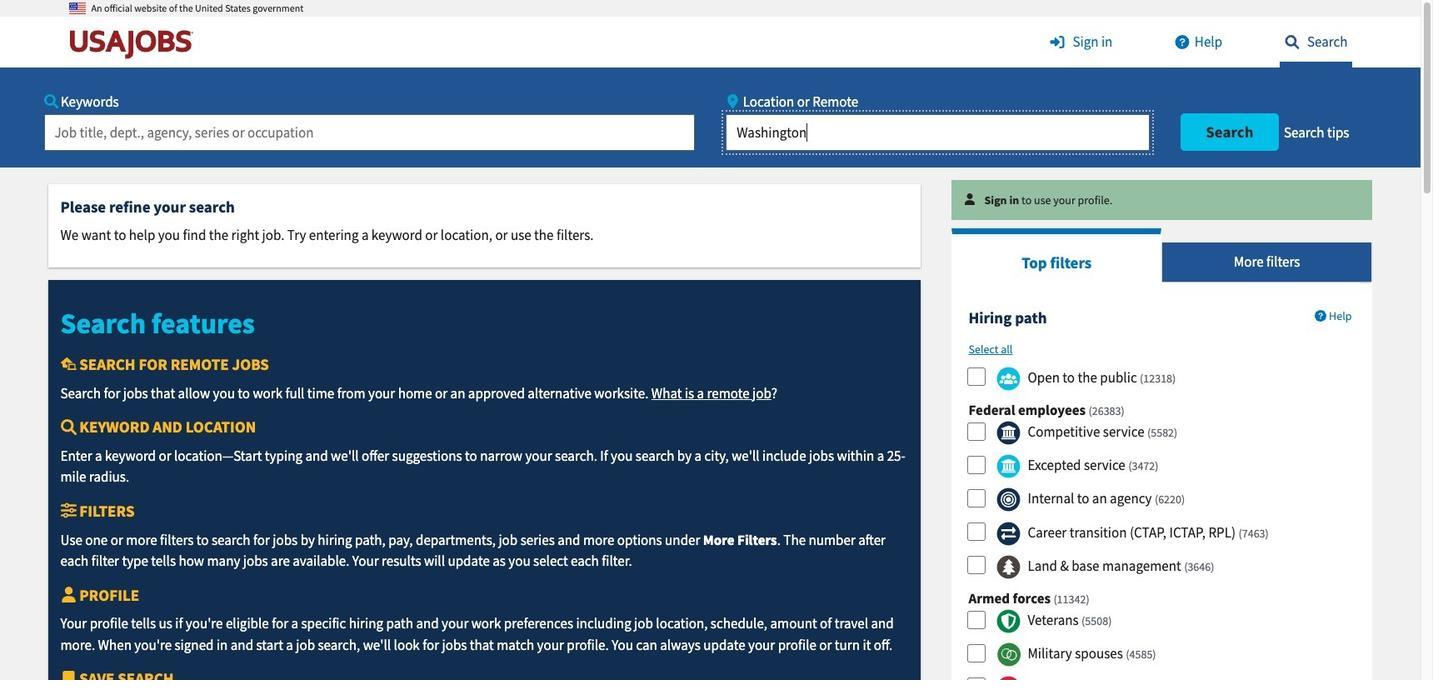 Task type: vqa. For each thing, say whether or not it's contained in the screenshot.
Recent graduates icon
no



Task type: locate. For each thing, give the bounding box(es) containing it.
excepted service image
[[997, 455, 1021, 479]]

internal to an agency image
[[997, 488, 1021, 512]]

job search image
[[1280, 35, 1305, 49]]

tab list
[[952, 228, 1373, 283]]

land & base management image
[[997, 555, 1021, 579]]

veterans image
[[997, 609, 1021, 634]]

competitive service image
[[997, 421, 1021, 445]]



Task type: describe. For each thing, give the bounding box(es) containing it.
military spouses image
[[997, 643, 1021, 667]]

Job title, dept., agency, series or occupation text field
[[44, 114, 695, 150]]

career transition (ctap, ictap, rpl) image
[[997, 521, 1021, 546]]

open to the public image
[[997, 367, 1021, 391]]

national guard & reserves image
[[997, 676, 1021, 680]]

main navigation element
[[0, 17, 1421, 167]]

u.s. flag image
[[69, 0, 85, 17]]

header element
[[0, 0, 1421, 167]]

help image
[[1170, 35, 1195, 49]]

hiring path help image
[[1316, 310, 1327, 322]]

City, state, zip, country or type remote text field
[[726, 114, 1150, 150]]

usajobs logo image
[[69, 29, 200, 59]]



